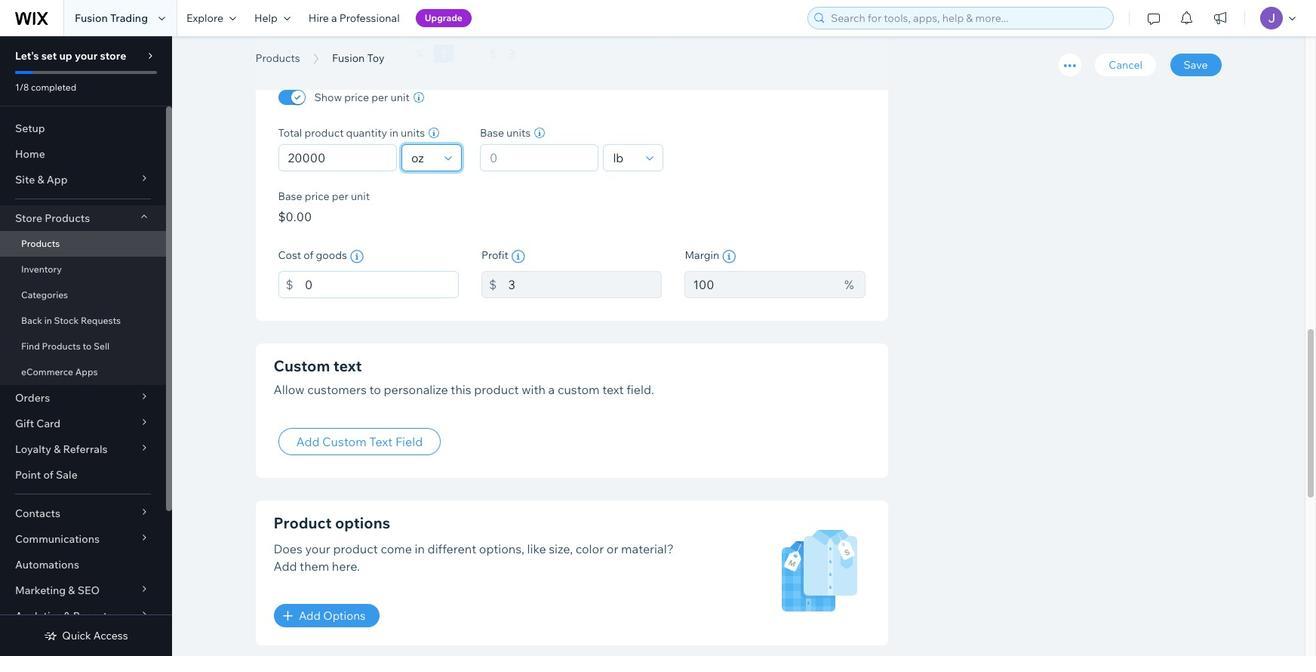 Task type: vqa. For each thing, say whether or not it's contained in the screenshot.
the bottom of
yes



Task type: locate. For each thing, give the bounding box(es) containing it.
info tooltip image right profit
[[512, 250, 525, 264]]

price for show price per unit
[[345, 91, 369, 104]]

$
[[489, 46, 497, 61], [441, 47, 447, 60], [286, 277, 293, 292], [489, 277, 497, 292]]

point
[[15, 468, 41, 482]]

1 vertical spatial base
[[278, 190, 302, 203]]

2 info tooltip image from the left
[[512, 250, 525, 264]]

sale
[[56, 468, 78, 482]]

does
[[274, 542, 303, 557]]

plus xs image
[[284, 612, 293, 621]]

like
[[528, 542, 546, 557]]

products right store
[[45, 211, 90, 225]]

trading
[[110, 11, 148, 25]]

0 field down total product quantity in units
[[284, 145, 392, 171]]

0 horizontal spatial your
[[75, 49, 98, 63]]

info tooltip image
[[723, 250, 736, 264]]

let's
[[15, 49, 39, 63]]

add right plus xs icon
[[299, 609, 321, 623]]

add inside button
[[299, 609, 321, 623]]

upgrade button
[[416, 9, 472, 27]]

price up the $0.00
[[305, 190, 330, 203]]

price right show
[[345, 91, 369, 104]]

1 horizontal spatial a
[[549, 382, 555, 397]]

1 horizontal spatial your
[[305, 542, 331, 557]]

0 vertical spatial base
[[480, 126, 504, 140]]

text left field.
[[603, 382, 624, 397]]

0 vertical spatial unit
[[391, 91, 410, 104]]

0 horizontal spatial %
[[416, 47, 424, 60]]

price
[[345, 91, 369, 104], [305, 190, 330, 203]]

1 vertical spatial %
[[845, 277, 855, 292]]

ecommerce apps
[[21, 366, 98, 378]]

custom inside custom text allow customers to personalize this product with a custom text field.
[[274, 356, 330, 375]]

your right up
[[75, 49, 98, 63]]

fusion left trading on the left of page
[[75, 11, 108, 25]]

1 horizontal spatial of
[[304, 248, 314, 262]]

info tooltip image right goods
[[350, 250, 364, 264]]

2 vertical spatial product
[[333, 542, 378, 557]]

1 horizontal spatial units
[[507, 126, 531, 140]]

0 horizontal spatial base
[[278, 190, 302, 203]]

add inside button
[[296, 435, 320, 450]]

1 horizontal spatial 0 field
[[486, 145, 594, 171]]

per inside base price per unit $0.00
[[332, 190, 349, 203]]

per up goods
[[332, 190, 349, 203]]

2 vertical spatial in
[[415, 542, 425, 557]]

cancel
[[1110, 58, 1143, 72]]

per
[[372, 91, 388, 104], [332, 190, 349, 203]]

inventory
[[21, 264, 62, 275]]

0 horizontal spatial 0 field
[[284, 145, 392, 171]]

product options
[[274, 514, 390, 533]]

base units
[[480, 126, 531, 140]]

categories link
[[0, 282, 166, 308]]

fusion toy down the hire
[[256, 32, 394, 66]]

Search for tools, apps, help & more... field
[[827, 8, 1109, 29]]

point of sale
[[15, 468, 78, 482]]

1 vertical spatial custom
[[323, 435, 367, 450]]

0 vertical spatial price
[[345, 91, 369, 104]]

field
[[396, 435, 423, 450]]

1 vertical spatial in
[[44, 315, 52, 326]]

options,
[[479, 542, 525, 557]]

1 vertical spatial unit
[[351, 190, 370, 203]]

1 horizontal spatial unit
[[391, 91, 410, 104]]

add for add custom text field
[[296, 435, 320, 450]]

them
[[300, 559, 329, 574]]

1 horizontal spatial %
[[845, 277, 855, 292]]

back in stock requests link
[[0, 308, 166, 334]]

to inside custom text allow customers to personalize this product with a custom text field.
[[370, 382, 381, 397]]

a right the hire
[[332, 11, 337, 25]]

1/8
[[15, 82, 29, 93]]

1 horizontal spatial per
[[372, 91, 388, 104]]

0 field
[[284, 145, 392, 171], [486, 145, 594, 171]]

0 horizontal spatial in
[[44, 315, 52, 326]]

1 vertical spatial add
[[274, 559, 297, 574]]

analytics & reports button
[[0, 603, 166, 629]]

a inside custom text allow customers to personalize this product with a custom text field.
[[549, 382, 555, 397]]

product
[[305, 126, 344, 140], [474, 382, 519, 397], [333, 542, 378, 557]]

contacts button
[[0, 501, 166, 526]]

0 vertical spatial text
[[334, 356, 362, 375]]

a right the with
[[549, 382, 555, 397]]

0 vertical spatial your
[[75, 49, 98, 63]]

point of sale link
[[0, 462, 166, 488]]

2 horizontal spatial in
[[415, 542, 425, 557]]

products link down 'help' button
[[248, 51, 308, 66]]

0 field down base units
[[486, 145, 594, 171]]

help button
[[245, 0, 300, 36]]

0 horizontal spatial units
[[401, 126, 425, 140]]

automations
[[15, 558, 79, 572]]

1 vertical spatial product
[[474, 382, 519, 397]]

%
[[416, 47, 424, 60], [845, 277, 855, 292]]

0 horizontal spatial info tooltip image
[[350, 250, 364, 264]]

requests
[[81, 315, 121, 326]]

add down allow
[[296, 435, 320, 450]]

1 vertical spatial your
[[305, 542, 331, 557]]

& for loyalty
[[54, 443, 61, 456]]

in right come
[[415, 542, 425, 557]]

& left seo
[[68, 584, 75, 597]]

of inside the sidebar "element"
[[43, 468, 54, 482]]

product right this
[[474, 382, 519, 397]]

of left sale at the bottom left of the page
[[43, 468, 54, 482]]

up
[[59, 49, 72, 63]]

& inside dropdown button
[[68, 584, 75, 597]]

0 vertical spatial products link
[[248, 51, 308, 66]]

product up here.
[[333, 542, 378, 557]]

field.
[[627, 382, 655, 397]]

in right the back
[[44, 315, 52, 326]]

to right customers
[[370, 382, 381, 397]]

base
[[480, 126, 504, 140], [278, 190, 302, 203]]

your up them
[[305, 542, 331, 557]]

base inside base price per unit $0.00
[[278, 190, 302, 203]]

1 units from the left
[[401, 126, 425, 140]]

of inside 'fusion toy' form
[[304, 248, 314, 262]]

1 vertical spatial to
[[370, 382, 381, 397]]

None text field
[[509, 271, 663, 298], [685, 271, 837, 298], [509, 271, 663, 298], [685, 271, 837, 298]]

1 horizontal spatial info tooltip image
[[512, 250, 525, 264]]

set
[[41, 49, 57, 63]]

0 vertical spatial product
[[305, 126, 344, 140]]

unit inside base price per unit $0.00
[[351, 190, 370, 203]]

0 vertical spatial custom
[[274, 356, 330, 375]]

per up quantity
[[372, 91, 388, 104]]

1/8 completed
[[15, 82, 76, 93]]

& right loyalty
[[54, 443, 61, 456]]

0 horizontal spatial of
[[43, 468, 54, 482]]

info tooltip image for cost of goods
[[350, 250, 364, 264]]

custom
[[274, 356, 330, 375], [323, 435, 367, 450]]

products link down store products
[[0, 231, 166, 257]]

fusion down the hire
[[256, 32, 342, 66]]

of for goods
[[304, 248, 314, 262]]

unit up total product quantity in units
[[391, 91, 410, 104]]

0 vertical spatial per
[[372, 91, 388, 104]]

0 vertical spatial to
[[83, 341, 92, 352]]

0 vertical spatial of
[[304, 248, 314, 262]]

1 horizontal spatial text
[[603, 382, 624, 397]]

price inside base price per unit $0.00
[[305, 190, 330, 203]]

0 horizontal spatial to
[[83, 341, 92, 352]]

0 horizontal spatial price
[[305, 190, 330, 203]]

0 vertical spatial add
[[296, 435, 320, 450]]

store
[[100, 49, 126, 63]]

reports
[[73, 609, 113, 623]]

setup link
[[0, 116, 166, 141]]

0 horizontal spatial per
[[332, 190, 349, 203]]

products link
[[248, 51, 308, 66], [0, 231, 166, 257]]

referrals
[[63, 443, 108, 456]]

custom left the "text"
[[323, 435, 367, 450]]

sell
[[94, 341, 110, 352]]

products down 'help' button
[[256, 51, 300, 65]]

total
[[278, 126, 302, 140]]

&
[[37, 173, 44, 187], [54, 443, 61, 456], [68, 584, 75, 597], [64, 609, 71, 623]]

0 horizontal spatial a
[[332, 11, 337, 25]]

unit down quantity
[[351, 190, 370, 203]]

in right quantity
[[390, 126, 399, 140]]

fusion down hire a professional link
[[332, 51, 365, 65]]

loyalty & referrals
[[15, 443, 108, 456]]

0 horizontal spatial unit
[[351, 190, 370, 203]]

ecommerce apps link
[[0, 359, 166, 385]]

card
[[36, 417, 61, 430]]

1 vertical spatial a
[[549, 382, 555, 397]]

to left sell
[[83, 341, 92, 352]]

product right total
[[305, 126, 344, 140]]

& up the quick
[[64, 609, 71, 623]]

1 vertical spatial per
[[332, 190, 349, 203]]

1 vertical spatial of
[[43, 468, 54, 482]]

0 horizontal spatial text
[[334, 356, 362, 375]]

help
[[254, 11, 278, 25]]

2 vertical spatial add
[[299, 609, 321, 623]]

base price per unit $0.00
[[278, 190, 370, 224]]

custom up allow
[[274, 356, 330, 375]]

show price per unit
[[315, 91, 410, 104]]

& inside popup button
[[37, 173, 44, 187]]

0 vertical spatial in
[[390, 126, 399, 140]]

1 info tooltip image from the left
[[350, 250, 364, 264]]

products up "inventory" at the left top
[[21, 238, 60, 249]]

access
[[93, 629, 128, 643]]

your inside the sidebar "element"
[[75, 49, 98, 63]]

add down does
[[274, 559, 297, 574]]

0 vertical spatial %
[[416, 47, 424, 60]]

custom inside button
[[323, 435, 367, 450]]

2 0 field from the left
[[486, 145, 594, 171]]

1 horizontal spatial to
[[370, 382, 381, 397]]

None field
[[407, 145, 440, 171], [609, 145, 642, 171], [407, 145, 440, 171], [609, 145, 642, 171]]

text
[[334, 356, 362, 375], [603, 382, 624, 397]]

1 horizontal spatial base
[[480, 126, 504, 140]]

1 vertical spatial price
[[305, 190, 330, 203]]

product
[[274, 514, 332, 533]]

text up customers
[[334, 356, 362, 375]]

fusion toy
[[256, 32, 394, 66], [332, 51, 385, 65]]

automations link
[[0, 552, 166, 578]]

options
[[335, 514, 390, 533]]

quick
[[62, 629, 91, 643]]

$0.00
[[278, 209, 312, 224]]

2 units from the left
[[507, 126, 531, 140]]

a
[[332, 11, 337, 25], [549, 382, 555, 397]]

in inside back in stock requests link
[[44, 315, 52, 326]]

add for add options
[[299, 609, 321, 623]]

& right site
[[37, 173, 44, 187]]

of right cost
[[304, 248, 314, 262]]

to inside the sidebar "element"
[[83, 341, 92, 352]]

1 0 field from the left
[[284, 145, 392, 171]]

& inside "dropdown button"
[[54, 443, 61, 456]]

hire
[[309, 11, 329, 25]]

find
[[21, 341, 40, 352]]

site & app
[[15, 173, 68, 187]]

store
[[15, 211, 42, 225]]

info tooltip image
[[350, 250, 364, 264], [512, 250, 525, 264]]

add options button
[[274, 604, 379, 628]]

None text field
[[278, 40, 405, 67], [305, 271, 459, 298], [278, 40, 405, 67], [305, 271, 459, 298]]

& inside 'popup button'
[[64, 609, 71, 623]]

marketing
[[15, 584, 66, 597]]

1 horizontal spatial price
[[345, 91, 369, 104]]

cancel button
[[1096, 54, 1157, 76]]

categories
[[21, 289, 68, 301]]

1 horizontal spatial products link
[[248, 51, 308, 66]]

0 horizontal spatial products link
[[0, 231, 166, 257]]

let's set up your store
[[15, 49, 126, 63]]

show
[[315, 91, 342, 104]]

1 vertical spatial text
[[603, 382, 624, 397]]



Task type: describe. For each thing, give the bounding box(es) containing it.
quick access button
[[44, 629, 128, 643]]

orders
[[15, 391, 50, 405]]

total product quantity in units
[[278, 126, 425, 140]]

fusion toy up show price per unit
[[332, 51, 385, 65]]

analytics & reports
[[15, 609, 113, 623]]

upgrade
[[425, 12, 463, 23]]

home link
[[0, 141, 166, 167]]

products up ecommerce apps
[[42, 341, 81, 352]]

setup
[[15, 122, 45, 135]]

options
[[323, 609, 366, 623]]

communications button
[[0, 526, 166, 552]]

orders button
[[0, 385, 166, 411]]

inventory link
[[0, 257, 166, 282]]

marketing & seo button
[[0, 578, 166, 603]]

store products
[[15, 211, 90, 225]]

allow
[[274, 382, 305, 397]]

site & app button
[[0, 167, 166, 193]]

text
[[369, 435, 393, 450]]

your inside does your product come in different options, like size, color or material? add them here.
[[305, 542, 331, 557]]

save
[[1185, 58, 1209, 72]]

0 vertical spatial a
[[332, 11, 337, 25]]

product inside custom text allow customers to personalize this product with a custom text field.
[[474, 382, 519, 397]]

back in stock requests
[[21, 315, 121, 326]]

custom text allow customers to personalize this product with a custom text field.
[[274, 356, 655, 397]]

communications
[[15, 532, 100, 546]]

quantity
[[346, 126, 387, 140]]

unit for base price per unit $0.00
[[351, 190, 370, 203]]

per for base price per unit $0.00
[[332, 190, 349, 203]]

info tooltip image for profit
[[512, 250, 525, 264]]

products inside 'fusion toy' form
[[256, 51, 300, 65]]

products link inside 'fusion toy' form
[[248, 51, 308, 66]]

or
[[607, 542, 619, 557]]

product inside does your product come in different options, like size, color or material? add them here.
[[333, 542, 378, 557]]

fusion toy form
[[172, 0, 1317, 656]]

per for show price per unit
[[372, 91, 388, 104]]

here.
[[332, 559, 360, 574]]

fusion trading
[[75, 11, 148, 25]]

this
[[451, 382, 472, 397]]

gift
[[15, 417, 34, 430]]

in inside does your product come in different options, like size, color or material? add them here.
[[415, 542, 425, 557]]

hire a professional link
[[300, 0, 409, 36]]

stock
[[54, 315, 79, 326]]

profit
[[482, 248, 509, 262]]

& for analytics
[[64, 609, 71, 623]]

marketing & seo
[[15, 584, 100, 597]]

0 field for units
[[486, 145, 594, 171]]

apps
[[75, 366, 98, 378]]

ecommerce
[[21, 366, 73, 378]]

analytics
[[15, 609, 61, 623]]

goods
[[316, 248, 347, 262]]

add inside does your product come in different options, like size, color or material? add them here.
[[274, 559, 297, 574]]

store products button
[[0, 205, 166, 231]]

back
[[21, 315, 42, 326]]

does your product come in different options, like size, color or material? add them here.
[[274, 542, 674, 574]]

1 horizontal spatial in
[[390, 126, 399, 140]]

hire a professional
[[309, 11, 400, 25]]

unit for show price per unit
[[391, 91, 410, 104]]

come
[[381, 542, 412, 557]]

products inside popup button
[[45, 211, 90, 225]]

margin
[[685, 248, 720, 262]]

loyalty & referrals button
[[0, 436, 166, 462]]

& for marketing
[[68, 584, 75, 597]]

0 field for product
[[284, 145, 392, 171]]

site
[[15, 173, 35, 187]]

custom
[[558, 382, 600, 397]]

explore
[[187, 11, 224, 25]]

loyalty
[[15, 443, 51, 456]]

sidebar element
[[0, 36, 172, 656]]

add custom text field button
[[278, 429, 441, 456]]

& for site
[[37, 173, 44, 187]]

quick access
[[62, 629, 128, 643]]

of for sale
[[43, 468, 54, 482]]

seo
[[78, 584, 100, 597]]

customers
[[307, 382, 367, 397]]

price for base price per unit $0.00
[[305, 190, 330, 203]]

different
[[428, 542, 477, 557]]

home
[[15, 147, 45, 161]]

gift card button
[[0, 411, 166, 436]]

base for base units
[[480, 126, 504, 140]]

material?
[[621, 542, 674, 557]]

professional
[[340, 11, 400, 25]]

add custom text field
[[296, 435, 423, 450]]

find products to sell
[[21, 341, 110, 352]]

add options
[[299, 609, 366, 623]]

base for base price per unit $0.00
[[278, 190, 302, 203]]

save button
[[1171, 54, 1222, 76]]

personalize
[[384, 382, 448, 397]]

gift card
[[15, 417, 61, 430]]

1 vertical spatial products link
[[0, 231, 166, 257]]

cost
[[278, 248, 301, 262]]

$ text field
[[509, 40, 663, 67]]



